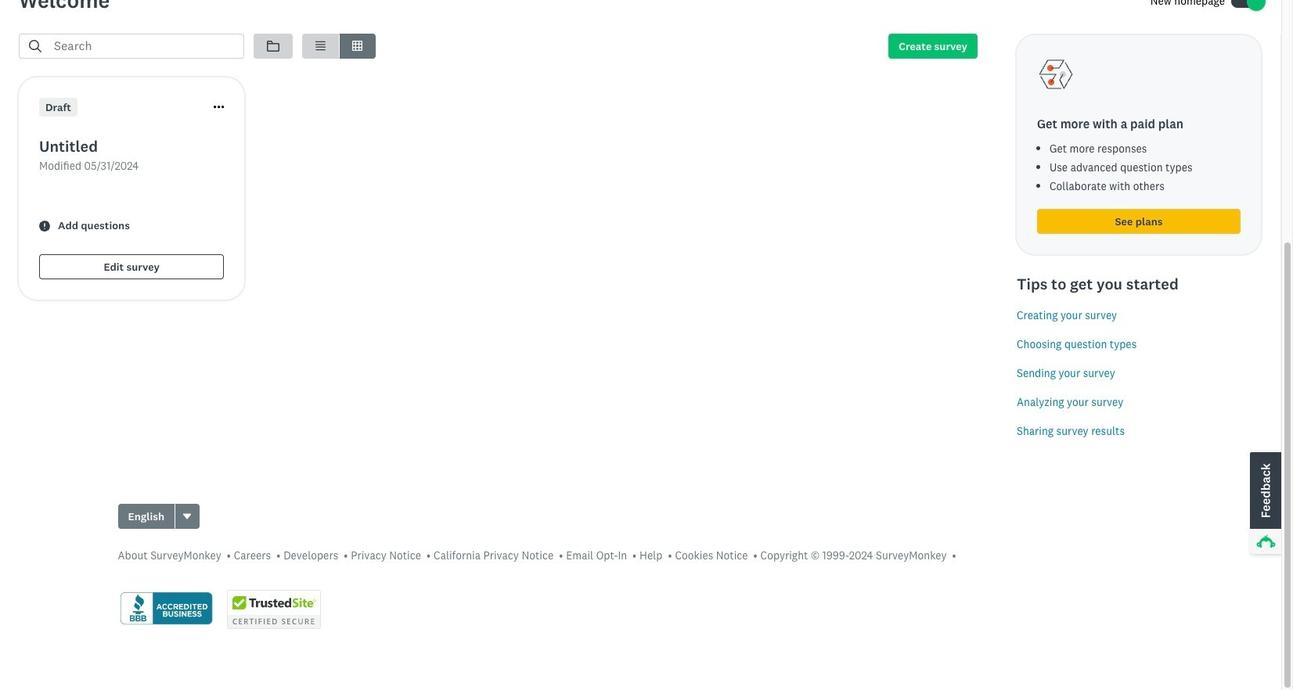 Task type: vqa. For each thing, say whether or not it's contained in the screenshot.
NOTIFICATION CENTER ICON
no



Task type: locate. For each thing, give the bounding box(es) containing it.
trustedsite helps keep you safe from identity theft, credit card fraud, spyware, spam, viruses and online scams image
[[227, 590, 321, 630]]

0 horizontal spatial group
[[118, 504, 200, 529]]

1 horizontal spatial group
[[302, 34, 376, 59]]

dialog
[[1281, 34, 1282, 454]]

folders image
[[267, 40, 280, 52], [267, 41, 280, 52]]

group
[[302, 34, 376, 59], [118, 504, 200, 529]]

click to verify bbb accreditation and to see a bbb report. image
[[118, 592, 214, 628]]

language dropdown image
[[182, 511, 193, 522], [183, 514, 191, 520]]

Search text field
[[42, 34, 244, 58]]

0 vertical spatial group
[[302, 34, 376, 59]]

warning image
[[39, 221, 50, 232]]

response based pricing icon image
[[1038, 56, 1075, 93]]



Task type: describe. For each thing, give the bounding box(es) containing it.
1 folders image from the top
[[267, 40, 280, 52]]

search image
[[29, 40, 42, 52]]

2 folders image from the top
[[267, 41, 280, 52]]

search image
[[29, 40, 42, 52]]

1 vertical spatial group
[[118, 504, 200, 529]]



